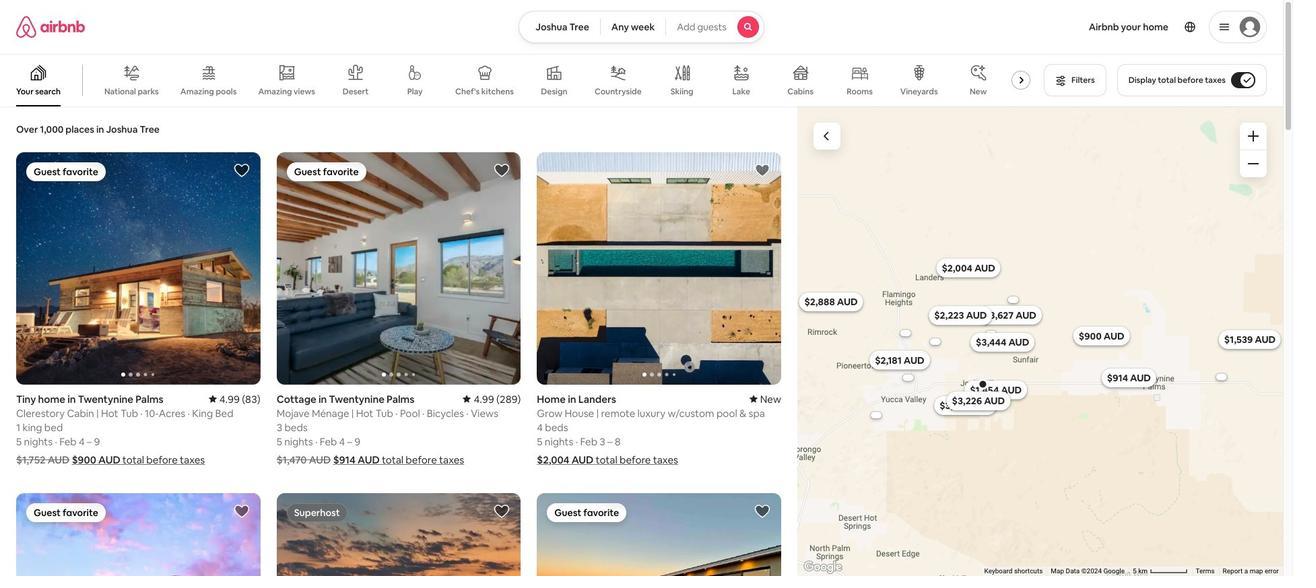 Task type: describe. For each thing, give the bounding box(es) containing it.
4.99 out of 5 average rating,  83 reviews image
[[209, 393, 261, 405]]

add to wishlist: tiny home in twentynine palms image
[[234, 162, 250, 179]]

2 add to wishlist: home in joshua tree image from the left
[[755, 503, 771, 519]]

add to wishlist: home in pioneertown image
[[494, 503, 510, 519]]

4.99 out of 5 average rating,  289 reviews image
[[463, 393, 521, 405]]



Task type: vqa. For each thing, say whether or not it's contained in the screenshot.
group
yes



Task type: locate. For each thing, give the bounding box(es) containing it.
add to wishlist: cottage in twentynine palms image
[[494, 162, 510, 179]]

1 add to wishlist: home in joshua tree image from the left
[[234, 503, 250, 519]]

the location you searched image
[[978, 379, 988, 389]]

google image
[[801, 559, 846, 576]]

zoom in image
[[1249, 131, 1259, 142]]

1 horizontal spatial add to wishlist: home in joshua tree image
[[755, 503, 771, 519]]

None search field
[[519, 11, 765, 43]]

profile element
[[781, 0, 1267, 54]]

zoom out image
[[1249, 158, 1259, 169]]

add to wishlist: home in joshua tree image
[[234, 503, 250, 519], [755, 503, 771, 519]]

add to wishlist: home in landers image
[[755, 162, 771, 179]]

google map
showing 22 stays. region
[[798, 106, 1284, 576]]

new place to stay image
[[750, 393, 782, 405]]

0 horizontal spatial add to wishlist: home in joshua tree image
[[234, 503, 250, 519]]

group
[[0, 54, 1036, 106], [16, 152, 261, 384], [277, 152, 521, 384], [537, 152, 782, 384], [16, 493, 261, 576], [277, 493, 521, 576], [537, 493, 782, 576]]



